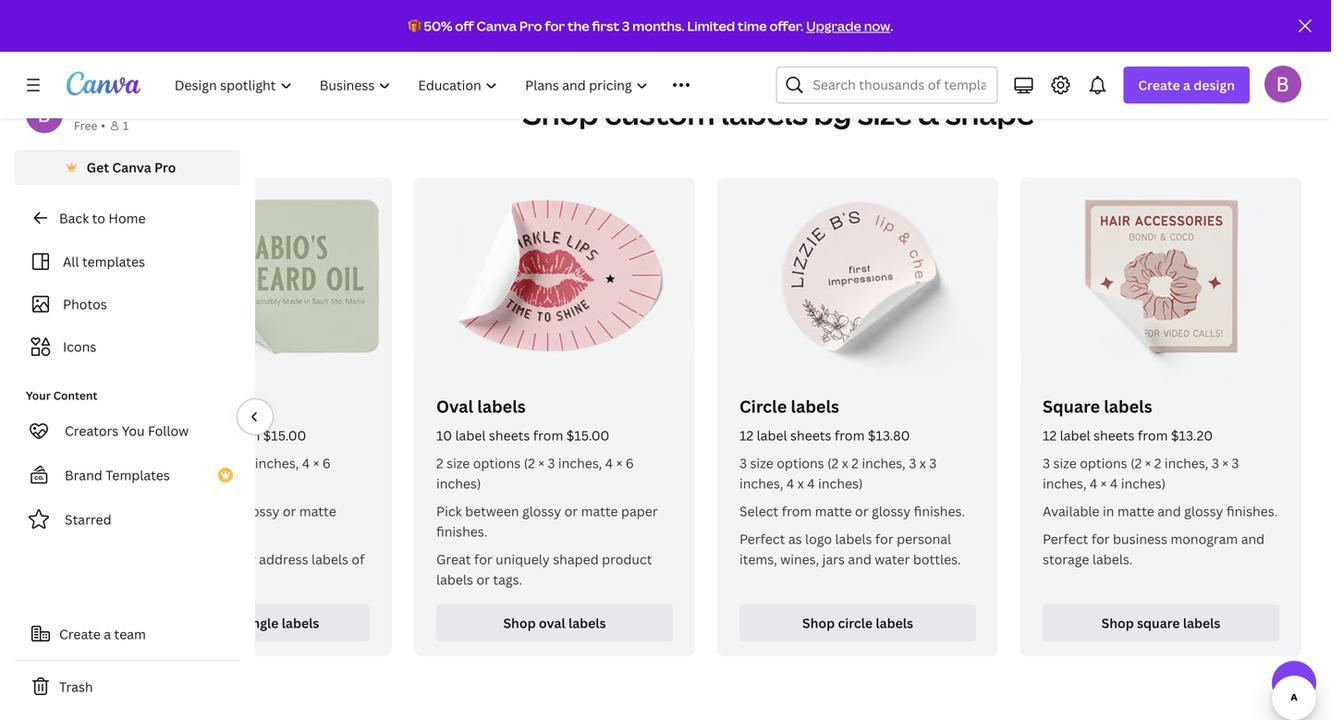 Task type: locate. For each thing, give the bounding box(es) containing it.
canva right get at the left of the page
[[112, 159, 151, 176]]

in
[[1103, 503, 1115, 520]]

matte up address
[[299, 503, 336, 520]]

1 12 from the left
[[740, 427, 754, 444]]

matte inside "choose between glossy or matte finishes."
[[299, 503, 336, 520]]

sheets for square
[[1094, 427, 1135, 444]]

and right jars
[[848, 551, 872, 568]]

business
[[1113, 530, 1168, 548]]

perfect as logo labels for personal items, wines, jars and water bottles.
[[740, 530, 961, 568]]

matte left paper at the left bottom of page
[[581, 503, 618, 520]]

inches, for rectangle labels
[[255, 454, 299, 472]]

6 for rectangle labels
[[322, 454, 331, 472]]

10 inside rectangle labels 10 label sheets from $15.00
[[133, 427, 149, 444]]

inches) up available in matte and glossy finishes.
[[1121, 475, 1166, 492]]

for right great
[[474, 551, 493, 568]]

or inside pick between glossy or matte paper finishes.
[[565, 503, 578, 520]]

labels inside oval labels 10 label sheets from $15.00
[[477, 395, 526, 418]]

shop left the square
[[1102, 614, 1134, 632]]

1 sheets from the left
[[186, 427, 227, 444]]

0 vertical spatial a
[[1184, 76, 1191, 94]]

2 vertical spatial and
[[848, 551, 872, 568]]

3 up select
[[740, 454, 747, 472]]

size up pick
[[447, 454, 470, 472]]

from up pick between glossy or matte paper finishes.
[[533, 427, 563, 444]]

1 perfect from the left
[[740, 530, 785, 548]]

labels inside circle labels 12 label sheets from $13.80
[[791, 395, 840, 418]]

0 horizontal spatial create
[[59, 626, 101, 643]]

3 down $13.20
[[1212, 454, 1220, 472]]

•
[[101, 118, 105, 133]]

0 horizontal spatial perfect
[[740, 530, 785, 548]]

1 inches) from the left
[[133, 475, 178, 492]]

a for team
[[104, 626, 111, 643]]

4 inches) from the left
[[1121, 475, 1166, 492]]

2 sheets from the left
[[489, 427, 530, 444]]

1 vertical spatial and
[[1242, 530, 1265, 548]]

shop left oval
[[503, 614, 536, 632]]

free
[[74, 118, 97, 133]]

shop oval labels
[[503, 614, 606, 632]]

4 glossy from the left
[[1185, 503, 1224, 520]]

for up water
[[876, 530, 894, 548]]

from inside square labels 12 label sheets from $13.20
[[1138, 427, 1168, 444]]

labels inside the perfect as logo labels for personal items, wines, jars and water bottles.
[[835, 530, 872, 548]]

bob builder image
[[1265, 65, 1302, 102]]

options inside 3 size options (2 × 2 inches, 3 × 3 inches, 4 × 4 inches)
[[1080, 454, 1128, 472]]

labels inside square labels 12 label sheets from $13.20
[[1104, 395, 1153, 418]]

1 horizontal spatial 6
[[626, 454, 634, 472]]

select from matte or glossy finishes.
[[740, 503, 965, 520]]

from
[[230, 427, 260, 444], [533, 427, 563, 444], [835, 427, 865, 444], [1138, 427, 1168, 444], [782, 503, 812, 520]]

package
[[188, 551, 239, 568]]

2 between from the left
[[465, 503, 519, 520]]

3 sheets from the left
[[791, 427, 832, 444]]

finishes. for circle labels
[[914, 503, 965, 520]]

shop left circle
[[803, 614, 835, 632]]

0 horizontal spatial 10
[[133, 427, 149, 444]]

shop down the
[[523, 93, 599, 134]]

pick between glossy or matte paper finishes.
[[436, 503, 658, 540]]

sheets inside rectangle labels 10 label sheets from $15.00
[[186, 427, 227, 444]]

3
[[622, 17, 630, 35], [244, 454, 252, 472], [548, 454, 555, 472], [740, 454, 747, 472], [909, 454, 917, 472], [929, 454, 937, 472], [1043, 454, 1051, 472], [1212, 454, 1220, 472], [1232, 454, 1239, 472]]

3 down rectangle labels 10 label sheets from $15.00
[[244, 454, 252, 472]]

2 down you
[[133, 454, 140, 472]]

oval
[[436, 395, 473, 418]]

2 size options (2 × 3 inches, 4 × 6 inches) up "choose between glossy or matte finishes."
[[133, 454, 331, 492]]

between inside pick between glossy or matte paper finishes.
[[465, 503, 519, 520]]

1 label from the left
[[152, 427, 183, 444]]

perfect up items,
[[740, 530, 785, 548]]

size for oval labels
[[447, 454, 470, 472]]

0 horizontal spatial pro
[[154, 159, 176, 176]]

limited
[[687, 17, 735, 35]]

1 vertical spatial a
[[104, 626, 111, 643]]

size for square labels
[[1054, 454, 1077, 472]]

2 matte from the left
[[581, 503, 618, 520]]

0 horizontal spatial between
[[183, 503, 237, 520]]

1
[[123, 118, 129, 133]]

shop square labels
[[1102, 614, 1221, 632]]

2 $15.00 from the left
[[567, 427, 610, 444]]

labels.
[[1093, 551, 1133, 568]]

4 (2 from the left
[[1131, 454, 1142, 472]]

shop
[[523, 93, 599, 134], [184, 614, 216, 632], [503, 614, 536, 632], [803, 614, 835, 632], [1102, 614, 1134, 632]]

free •
[[74, 118, 105, 133]]

shop rectangle labels
[[184, 614, 319, 632]]

options inside 3 size options (2 x 2 inches, 3 x 3 inches, 4 x 4 inches)
[[777, 454, 824, 472]]

pro left the
[[520, 17, 542, 35]]

templates
[[82, 253, 145, 270]]

icons link
[[26, 329, 229, 364]]

size for circle labels
[[750, 454, 774, 472]]

glossy
[[241, 503, 280, 520], [522, 503, 561, 520], [872, 503, 911, 520], [1185, 503, 1224, 520]]

options for circle
[[777, 454, 824, 472]]

1 between from the left
[[183, 503, 237, 520]]

1 horizontal spatial between
[[465, 503, 519, 520]]

pro inside button
[[154, 159, 176, 176]]

create left team
[[59, 626, 101, 643]]

1 glossy from the left
[[241, 503, 280, 520]]

or for circle labels
[[855, 503, 869, 520]]

x down circle labels 12 label sheets from $13.80
[[842, 454, 849, 472]]

pro
[[520, 17, 542, 35], [154, 159, 176, 176]]

create inside button
[[59, 626, 101, 643]]

10 inside oval labels 10 label sheets from $15.00
[[436, 427, 452, 444]]

templates
[[106, 466, 170, 484]]

1 horizontal spatial a
[[1184, 76, 1191, 94]]

shop circle labels link
[[740, 605, 976, 642]]

50%
[[424, 17, 453, 35]]

inches,
[[255, 454, 299, 472], [558, 454, 602, 472], [862, 454, 906, 472], [1165, 454, 1209, 472], [740, 475, 784, 492], [1043, 475, 1087, 492]]

1 horizontal spatial 10
[[436, 427, 452, 444]]

3 up the available
[[1043, 454, 1051, 472]]

4 label from the left
[[1060, 427, 1091, 444]]

2 label from the left
[[455, 427, 486, 444]]

4
[[302, 454, 310, 472], [605, 454, 613, 472], [787, 475, 795, 492], [807, 475, 815, 492], [1090, 475, 1098, 492], [1110, 475, 1118, 492]]

1 horizontal spatial 12
[[1043, 427, 1057, 444]]

(2 down oval labels 10 label sheets from $15.00
[[524, 454, 535, 472]]

months.
[[633, 17, 685, 35]]

or up address
[[283, 503, 296, 520]]

finishes. up the personal
[[914, 503, 965, 520]]

label inside square labels 12 label sheets from $13.20
[[1060, 427, 1091, 444]]

inches) up 'choose' on the bottom
[[133, 475, 178, 492]]

finishes. inside "choose between glossy or matte finishes."
[[133, 523, 184, 540]]

for inside ideal for package or address labels of all types.
[[167, 551, 185, 568]]

0 horizontal spatial canva
[[112, 159, 151, 176]]

from inside circle labels 12 label sheets from $13.80
[[835, 427, 865, 444]]

a inside dropdown button
[[1184, 76, 1191, 94]]

0 horizontal spatial 12
[[740, 427, 754, 444]]

glossy inside pick between glossy or matte paper finishes.
[[522, 503, 561, 520]]

(2 for square labels
[[1131, 454, 1142, 472]]

brand templates
[[65, 466, 170, 484]]

options up in
[[1080, 454, 1128, 472]]

3 down oval labels 10 label sheets from $15.00
[[548, 454, 555, 472]]

3 options from the left
[[777, 454, 824, 472]]

monogram
[[1171, 530, 1238, 548]]

4 options from the left
[[1080, 454, 1128, 472]]

1 6 from the left
[[322, 454, 331, 472]]

1 matte from the left
[[299, 503, 336, 520]]

3 label from the left
[[757, 427, 787, 444]]

bottles.
[[913, 551, 961, 568]]

1 horizontal spatial x
[[842, 454, 849, 472]]

2 up available in matte and glossy finishes.
[[1155, 454, 1162, 472]]

4 up select from matte or glossy finishes.
[[807, 475, 815, 492]]

(2 inside 3 size options (2 × 2 inches, 3 × 3 inches, 4 × 4 inches)
[[1131, 454, 1142, 472]]

size up the available
[[1054, 454, 1077, 472]]

canva right off
[[477, 17, 517, 35]]

for for oval labels
[[474, 551, 493, 568]]

a
[[1184, 76, 1191, 94], [104, 626, 111, 643]]

finishes. inside pick between glossy or matte paper finishes.
[[436, 523, 488, 540]]

1 vertical spatial pro
[[154, 159, 176, 176]]

label inside rectangle labels 10 label sheets from $15.00
[[152, 427, 183, 444]]

between up package
[[183, 503, 237, 520]]

from left $13.20
[[1138, 427, 1168, 444]]

or up the perfect as logo labels for personal items, wines, jars and water bottles.
[[855, 503, 869, 520]]

from left $13.80
[[835, 427, 865, 444]]

perfect for circle labels
[[740, 530, 785, 548]]

sheets for oval
[[489, 427, 530, 444]]

1 vertical spatial create
[[59, 626, 101, 643]]

finishes. up monogram
[[1227, 503, 1278, 520]]

and inside perfect for business monogram and storage labels.
[[1242, 530, 1265, 548]]

create inside dropdown button
[[1139, 76, 1181, 94]]

(2 for circle labels
[[828, 454, 839, 472]]

$15.00 for oval labels
[[567, 427, 610, 444]]

sheets inside square labels 12 label sheets from $13.20
[[1094, 427, 1135, 444]]

options down circle labels 12 label sheets from $13.80
[[777, 454, 824, 472]]

(2 down square labels 12 label sheets from $13.20
[[1131, 454, 1142, 472]]

(2 for rectangle labels
[[221, 454, 232, 472]]

1 horizontal spatial create
[[1139, 76, 1181, 94]]

brand
[[65, 466, 102, 484]]

2 horizontal spatial and
[[1242, 530, 1265, 548]]

label inside circle labels 12 label sheets from $13.80
[[757, 427, 787, 444]]

options down oval labels 10 label sheets from $15.00
[[473, 454, 521, 472]]

3 glossy from the left
[[872, 503, 911, 520]]

inches) up select from matte or glossy finishes.
[[818, 475, 863, 492]]

for inside perfect for business monogram and storage labels.
[[1092, 530, 1110, 548]]

2 2 size options (2 × 3 inches, 4 × 6 inches) from the left
[[436, 454, 634, 492]]

2 size options (2 × 3 inches, 4 × 6 inches) for oval labels
[[436, 454, 634, 492]]

create left the design
[[1139, 76, 1181, 94]]

label down oval
[[455, 427, 486, 444]]

0 vertical spatial canva
[[477, 17, 517, 35]]

matte right in
[[1118, 503, 1155, 520]]

trash link
[[15, 669, 240, 705]]

a left team
[[104, 626, 111, 643]]

between inside "choose between glossy or matte finishes."
[[183, 503, 237, 520]]

12 inside square labels 12 label sheets from $13.20
[[1043, 427, 1057, 444]]

square labels 12 label sheets from $13.20
[[1043, 395, 1213, 444]]

shop left rectangle
[[184, 614, 216, 632]]

🎁 50% off canva pro for the first 3 months. limited time offer. upgrade now .
[[408, 17, 894, 35]]

glossy up uniquely
[[522, 503, 561, 520]]

(2 down rectangle labels 10 label sheets from $15.00
[[221, 454, 232, 472]]

shape
[[946, 93, 1034, 134]]

10 down oval
[[436, 427, 452, 444]]

0 horizontal spatial 6
[[322, 454, 331, 472]]

back
[[59, 209, 89, 227]]

size inside 3 size options (2 x 2 inches, 3 x 3 inches, 4 x 4 inches)
[[750, 454, 774, 472]]

4 up pick between glossy or matte paper finishes.
[[605, 454, 613, 472]]

shop square labels link
[[1043, 605, 1280, 642]]

inches, up pick between glossy or matte paper finishes.
[[558, 454, 602, 472]]

4 up in
[[1110, 475, 1118, 492]]

finishes.
[[914, 503, 965, 520], [1227, 503, 1278, 520], [133, 523, 184, 540], [436, 523, 488, 540]]

paper
[[621, 503, 658, 520]]

6 for oval labels
[[626, 454, 634, 472]]

$15.00 inside oval labels 10 label sheets from $15.00
[[567, 427, 610, 444]]

get canva pro button
[[15, 150, 240, 185]]

creators
[[65, 422, 119, 440]]

matte up logo
[[815, 503, 852, 520]]

labels
[[721, 93, 808, 134], [218, 395, 267, 418], [477, 395, 526, 418], [791, 395, 840, 418], [1104, 395, 1153, 418], [835, 530, 872, 548], [312, 551, 349, 568], [436, 571, 473, 589], [282, 614, 319, 632], [569, 614, 606, 632], [876, 614, 914, 632], [1183, 614, 1221, 632]]

0 horizontal spatial 2 size options (2 × 3 inches, 4 × 6 inches)
[[133, 454, 331, 492]]

offer.
[[770, 17, 804, 35]]

3 up the personal
[[929, 454, 937, 472]]

1 horizontal spatial perfect
[[1043, 530, 1089, 548]]

for for rectangle labels
[[167, 551, 185, 568]]

2 up pick
[[436, 454, 444, 472]]

0 horizontal spatial $15.00
[[263, 427, 306, 444]]

options
[[170, 454, 217, 472], [473, 454, 521, 472], [777, 454, 824, 472], [1080, 454, 1128, 472]]

inches, down rectangle labels 10 label sheets from $15.00
[[255, 454, 299, 472]]

for inside great for uniquely shaped product labels or tags.
[[474, 551, 493, 568]]

2 inside 3 size options (2 × 2 inches, 3 × 3 inches, 4 × 4 inches)
[[1155, 454, 1162, 472]]

for up labels. at right bottom
[[1092, 530, 1110, 548]]

10 up templates
[[133, 427, 149, 444]]

a left the design
[[1184, 76, 1191, 94]]

2 size options (2 × 3 inches, 4 × 6 inches) for rectangle labels
[[133, 454, 331, 492]]

0 vertical spatial pro
[[520, 17, 542, 35]]

1 horizontal spatial and
[[1158, 503, 1181, 520]]

1 options from the left
[[170, 454, 217, 472]]

and
[[1158, 503, 1181, 520], [1242, 530, 1265, 548], [848, 551, 872, 568]]

2 6 from the left
[[626, 454, 634, 472]]

or left the tags. at the left bottom of page
[[477, 571, 490, 589]]

glossy inside "choose between glossy or matte finishes."
[[241, 503, 280, 520]]

inches, up select
[[740, 475, 784, 492]]

perfect for business monogram and storage labels.
[[1043, 530, 1265, 568]]

1 2 size options (2 × 3 inches, 4 × 6 inches) from the left
[[133, 454, 331, 492]]

glossy up address
[[241, 503, 280, 520]]

from inside oval labels 10 label sheets from $15.00
[[533, 427, 563, 444]]

size left &
[[858, 93, 912, 134]]

perfect up storage
[[1043, 530, 1089, 548]]

glossy up the personal
[[872, 503, 911, 520]]

inches, for square labels
[[1165, 454, 1209, 472]]

0 horizontal spatial and
[[848, 551, 872, 568]]

from inside rectangle labels 10 label sheets from $15.00
[[230, 427, 260, 444]]

0 vertical spatial create
[[1139, 76, 1181, 94]]

2 glossy from the left
[[522, 503, 561, 520]]

0 horizontal spatial a
[[104, 626, 111, 643]]

2 size options (2 × 3 inches, 4 × 6 inches) up pick between glossy or matte paper finishes.
[[436, 454, 634, 492]]

pro up back to home "link"
[[154, 159, 176, 176]]

$13.80
[[868, 427, 910, 444]]

size for rectangle labels
[[143, 454, 167, 472]]

sheets
[[186, 427, 227, 444], [489, 427, 530, 444], [791, 427, 832, 444], [1094, 427, 1135, 444]]

or up shaped
[[565, 503, 578, 520]]

from for oval labels
[[533, 427, 563, 444]]

2 horizontal spatial x
[[920, 454, 926, 472]]

starred link
[[15, 501, 240, 538]]

upgrade now button
[[806, 17, 891, 35]]

from right follow
[[230, 427, 260, 444]]

or inside "choose between glossy or matte finishes."
[[283, 503, 296, 520]]

label for square
[[1060, 427, 1091, 444]]

3 inches) from the left
[[818, 475, 863, 492]]

None search field
[[776, 67, 998, 104]]

0 vertical spatial and
[[1158, 503, 1181, 520]]

labels inside great for uniquely shaped product labels or tags.
[[436, 571, 473, 589]]

2 10 from the left
[[436, 427, 452, 444]]

1 10 from the left
[[133, 427, 149, 444]]

shop for shop oval labels
[[503, 614, 536, 632]]

3 2 from the left
[[852, 454, 859, 472]]

size inside 3 size options (2 × 2 inches, 3 × 3 inches, 4 × 4 inches)
[[1054, 454, 1077, 472]]

x up the personal
[[920, 454, 926, 472]]

label down square
[[1060, 427, 1091, 444]]

12 down the circle
[[740, 427, 754, 444]]

rectangle
[[219, 614, 279, 632]]

shop for shop custom labels by size & shape
[[523, 93, 599, 134]]

1 horizontal spatial 2 size options (2 × 3 inches, 4 × 6 inches)
[[436, 454, 634, 492]]

or left address
[[242, 551, 256, 568]]

inches) up pick
[[436, 475, 481, 492]]

a for design
[[1184, 76, 1191, 94]]

labels inside rectangle labels 10 label sheets from $15.00
[[218, 395, 267, 418]]

(2 down circle labels 12 label sheets from $13.80
[[828, 454, 839, 472]]

sheets inside circle labels 12 label sheets from $13.80
[[791, 427, 832, 444]]

1 2 from the left
[[133, 454, 140, 472]]

x
[[842, 454, 849, 472], [920, 454, 926, 472], [798, 475, 804, 492]]

rectangle labels 10 label sheets from $15.00
[[133, 395, 306, 444]]

label inside oval labels 10 label sheets from $15.00
[[455, 427, 486, 444]]

glossy up monogram
[[1185, 503, 1224, 520]]

finishes. down 'choose' on the bottom
[[133, 523, 184, 540]]

from for square labels
[[1138, 427, 1168, 444]]

top level navigation element
[[163, 67, 732, 104], [163, 67, 732, 104]]

great for uniquely shaped product labels or tags.
[[436, 551, 652, 589]]

1 (2 from the left
[[221, 454, 232, 472]]

2 up select from matte or glossy finishes.
[[852, 454, 859, 472]]

for left the
[[545, 17, 565, 35]]

rectangle labels image
[[111, 178, 392, 388]]

size down follow
[[143, 454, 167, 472]]

1 horizontal spatial $15.00
[[567, 427, 610, 444]]

0 horizontal spatial x
[[798, 475, 804, 492]]

1 $15.00 from the left
[[263, 427, 306, 444]]

for up types.
[[167, 551, 185, 568]]

.
[[891, 17, 894, 35]]

options for square
[[1080, 454, 1128, 472]]

or inside great for uniquely shaped product labels or tags.
[[477, 571, 490, 589]]

2 perfect from the left
[[1043, 530, 1089, 548]]

2 (2 from the left
[[524, 454, 535, 472]]

a inside button
[[104, 626, 111, 643]]

label
[[152, 427, 183, 444], [455, 427, 486, 444], [757, 427, 787, 444], [1060, 427, 1091, 444]]

4 sheets from the left
[[1094, 427, 1135, 444]]

x up as at the bottom right of the page
[[798, 475, 804, 492]]

sheets inside oval labels 10 label sheets from $15.00
[[489, 427, 530, 444]]

create a team
[[59, 626, 146, 643]]

$15.00 inside rectangle labels 10 label sheets from $15.00
[[263, 427, 306, 444]]

12
[[740, 427, 754, 444], [1043, 427, 1057, 444]]

between
[[183, 503, 237, 520], [465, 503, 519, 520]]

perfect inside the perfect as logo labels for personal items, wines, jars and water bottles.
[[740, 530, 785, 548]]

from for circle labels
[[835, 427, 865, 444]]

size
[[858, 93, 912, 134], [143, 454, 167, 472], [447, 454, 470, 472], [750, 454, 774, 472], [1054, 454, 1077, 472]]

and right monogram
[[1242, 530, 1265, 548]]

shop for shop circle labels
[[803, 614, 835, 632]]

perfect inside perfect for business monogram and storage labels.
[[1043, 530, 1089, 548]]

ideal for package or address labels of all types.
[[133, 551, 365, 589]]

storage
[[1043, 551, 1090, 568]]

options down follow
[[170, 454, 217, 472]]

(2 inside 3 size options (2 x 2 inches, 3 x 3 inches, 4 x 4 inches)
[[828, 454, 839, 472]]

4 up the available
[[1090, 475, 1098, 492]]

size up select
[[750, 454, 774, 472]]

inches, down $13.20
[[1165, 454, 1209, 472]]

4 2 from the left
[[1155, 454, 1162, 472]]

2 12 from the left
[[1043, 427, 1057, 444]]

1 vertical spatial canva
[[112, 159, 151, 176]]

label down rectangle
[[152, 427, 183, 444]]

circle
[[838, 614, 873, 632]]

label for rectangle
[[152, 427, 183, 444]]

trash
[[59, 678, 93, 696]]

and up business
[[1158, 503, 1181, 520]]

12 inside circle labels 12 label sheets from $13.80
[[740, 427, 754, 444]]

3 size options (2 × 2 inches, 3 × 3 inches, 4 × 4 inches)
[[1043, 454, 1239, 492]]

between right pick
[[465, 503, 519, 520]]

first
[[592, 17, 620, 35]]

3 (2 from the left
[[828, 454, 839, 472]]

2 options from the left
[[473, 454, 521, 472]]

label down the circle
[[757, 427, 787, 444]]

12 down square
[[1043, 427, 1057, 444]]

sheets for rectangle
[[186, 427, 227, 444]]

oval
[[539, 614, 566, 632]]



Task type: describe. For each thing, give the bounding box(es) containing it.
you
[[122, 422, 145, 440]]

items,
[[740, 551, 777, 568]]

for inside the perfect as logo labels for personal items, wines, jars and water bottles.
[[876, 530, 894, 548]]

back to home
[[59, 209, 146, 227]]

1 horizontal spatial canva
[[477, 17, 517, 35]]

jars
[[823, 551, 845, 568]]

brand templates link
[[15, 457, 240, 494]]

4 up "choose between glossy or matte finishes."
[[302, 454, 310, 472]]

canva inside button
[[112, 159, 151, 176]]

content
[[53, 388, 97, 403]]

finishes. for rectangle labels
[[133, 523, 184, 540]]

product
[[602, 551, 652, 568]]

of
[[352, 551, 365, 568]]

and inside the perfect as logo labels for personal items, wines, jars and water bottles.
[[848, 551, 872, 568]]

or for oval labels
[[565, 503, 578, 520]]

1 horizontal spatial pro
[[520, 17, 542, 35]]

from for rectangle labels
[[230, 427, 260, 444]]

available in matte and glossy finishes.
[[1043, 503, 1278, 520]]

perfect for square labels
[[1043, 530, 1089, 548]]

3 matte from the left
[[815, 503, 852, 520]]

pick
[[436, 503, 462, 520]]

create a design
[[1139, 76, 1235, 94]]

the
[[568, 17, 590, 35]]

starred
[[65, 511, 112, 528]]

photos
[[63, 295, 107, 313]]

🎁
[[408, 17, 421, 35]]

creators you follow link
[[15, 412, 240, 449]]

square labels image
[[1021, 178, 1302, 388]]

options for rectangle
[[170, 454, 217, 472]]

personal
[[897, 530, 952, 548]]

all templates
[[63, 253, 145, 270]]

follow
[[148, 422, 189, 440]]

shop circle labels
[[803, 614, 914, 632]]

&
[[918, 93, 940, 134]]

select
[[740, 503, 779, 520]]

circle
[[740, 395, 787, 418]]

2 inside 3 size options (2 x 2 inches, 3 x 3 inches, 4 x 4 inches)
[[852, 454, 859, 472]]

creators you follow
[[65, 422, 189, 440]]

2 inches) from the left
[[436, 475, 481, 492]]

(2 for oval labels
[[524, 454, 535, 472]]

as
[[789, 530, 802, 548]]

all
[[63, 253, 79, 270]]

your content
[[26, 388, 97, 403]]

home
[[109, 209, 146, 227]]

4 matte from the left
[[1118, 503, 1155, 520]]

inches, for circle labels
[[862, 454, 906, 472]]

oval labels image
[[414, 178, 695, 388]]

inches) inside 3 size options (2 × 2 inches, 3 × 3 inches, 4 × 4 inches)
[[1121, 475, 1166, 492]]

labels inside ideal for package or address labels of all types.
[[312, 551, 349, 568]]

square
[[1137, 614, 1180, 632]]

or inside ideal for package or address labels of all types.
[[242, 551, 256, 568]]

uniquely
[[496, 551, 550, 568]]

between for rectangle
[[183, 503, 237, 520]]

all templates link
[[26, 244, 229, 279]]

rectangle
[[133, 395, 214, 418]]

from up as at the bottom right of the page
[[782, 503, 812, 520]]

label for oval
[[455, 427, 486, 444]]

get
[[87, 159, 109, 176]]

3 up monogram
[[1232, 454, 1239, 472]]

by
[[814, 93, 852, 134]]

circle labels 12 label sheets from $13.80
[[740, 395, 910, 444]]

wines,
[[781, 551, 819, 568]]

shop for shop rectangle labels
[[184, 614, 216, 632]]

your
[[26, 388, 51, 403]]

off
[[455, 17, 474, 35]]

address
[[259, 551, 308, 568]]

team
[[114, 626, 146, 643]]

sheets for circle
[[791, 427, 832, 444]]

to
[[92, 209, 105, 227]]

inches, for oval labels
[[558, 454, 602, 472]]

3 right first
[[622, 17, 630, 35]]

ideal
[[133, 551, 164, 568]]

create for create a team
[[59, 626, 101, 643]]

tags.
[[493, 571, 523, 589]]

label for circle
[[757, 427, 787, 444]]

between for oval
[[465, 503, 519, 520]]

shop for shop square labels
[[1102, 614, 1134, 632]]

finishes. for square labels
[[1227, 503, 1278, 520]]

shop custom labels by size & shape
[[523, 93, 1034, 134]]

back to home link
[[15, 200, 240, 237]]

10 for oval
[[436, 427, 452, 444]]

or for rectangle labels
[[283, 503, 296, 520]]

create a team button
[[15, 616, 240, 653]]

square
[[1043, 395, 1100, 418]]

oval labels 10 label sheets from $15.00
[[436, 395, 610, 444]]

matte inside pick between glossy or matte paper finishes.
[[581, 503, 618, 520]]

for for square labels
[[1092, 530, 1110, 548]]

create for create a design
[[1139, 76, 1181, 94]]

water
[[875, 551, 910, 568]]

shop rectangle labels link
[[133, 605, 370, 642]]

inches, up the available
[[1043, 475, 1087, 492]]

custom
[[605, 93, 715, 134]]

create a design button
[[1124, 67, 1250, 104]]

12 for square
[[1043, 427, 1057, 444]]

get canva pro
[[87, 159, 176, 176]]

icons
[[63, 338, 96, 356]]

shaped
[[553, 551, 599, 568]]

choose
[[133, 503, 180, 520]]

$15.00 for rectangle labels
[[263, 427, 306, 444]]

all
[[133, 571, 148, 589]]

3 size options (2 x 2 inches, 3 x 3 inches, 4 x 4 inches)
[[740, 454, 937, 492]]

3 down $13.80
[[909, 454, 917, 472]]

circle labels image
[[718, 178, 999, 388]]

10 for rectangle
[[133, 427, 149, 444]]

inches) inside 3 size options (2 x 2 inches, 3 x 3 inches, 4 x 4 inches)
[[818, 475, 863, 492]]

12 for circle
[[740, 427, 754, 444]]

design
[[1194, 76, 1235, 94]]

Search search field
[[813, 67, 986, 103]]

logo
[[805, 530, 832, 548]]

now
[[864, 17, 891, 35]]

upgrade
[[806, 17, 862, 35]]

photos link
[[26, 287, 229, 322]]

types.
[[151, 571, 189, 589]]

4 up as at the bottom right of the page
[[787, 475, 795, 492]]

2 2 from the left
[[436, 454, 444, 472]]

options for oval
[[473, 454, 521, 472]]



Task type: vqa. For each thing, say whether or not it's contained in the screenshot.
or in Great For Uniquely Shaped Product Labels Or Tags.
yes



